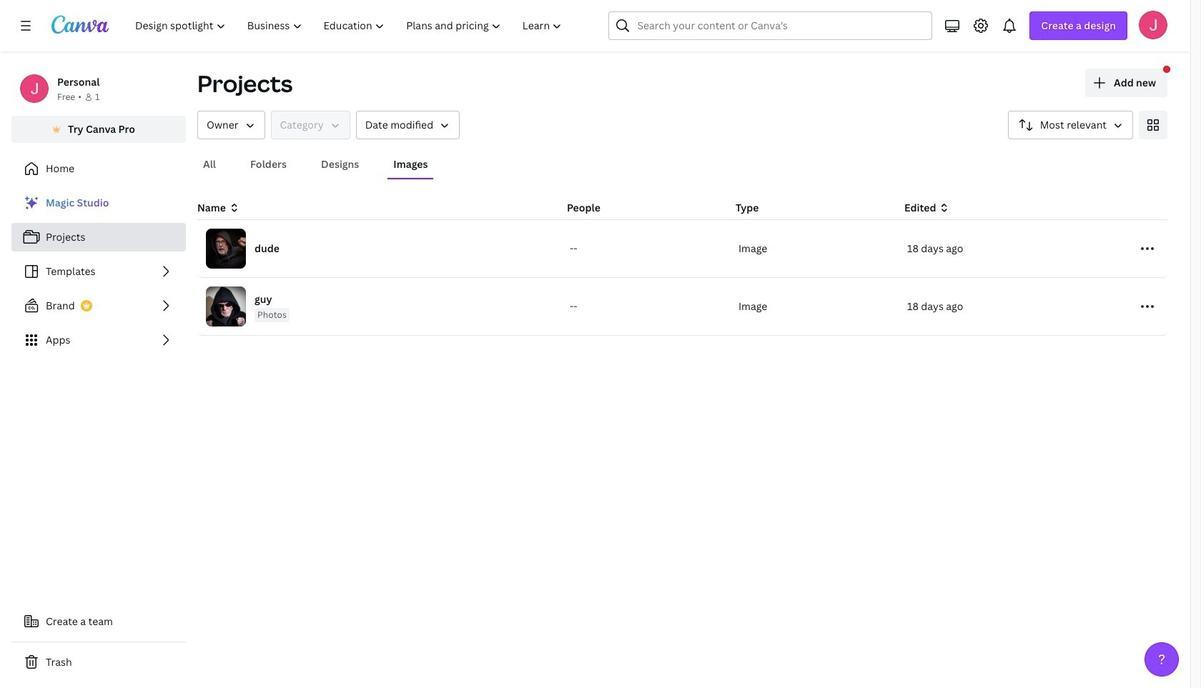 Task type: describe. For each thing, give the bounding box(es) containing it.
Search search field
[[638, 12, 905, 39]]

Date modified button
[[356, 111, 460, 140]]

james peterson image
[[1140, 11, 1168, 39]]



Task type: locate. For each thing, give the bounding box(es) containing it.
top level navigation element
[[126, 11, 575, 40]]

list
[[11, 189, 186, 355]]

None search field
[[609, 11, 933, 40]]

Category button
[[271, 111, 350, 140]]

Owner button
[[197, 111, 265, 140]]

Sort by button
[[1009, 111, 1134, 140]]



Task type: vqa. For each thing, say whether or not it's contained in the screenshot.
Sort by Button
yes



